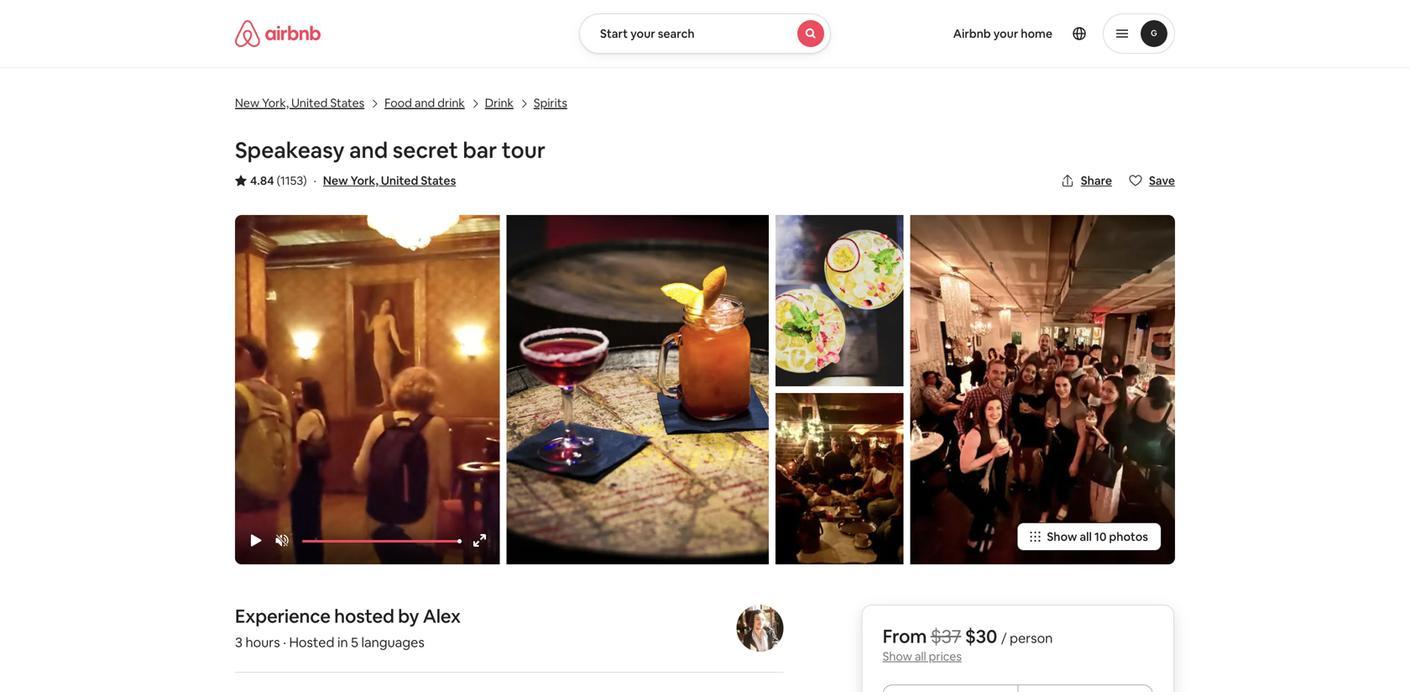 Task type: describe. For each thing, give the bounding box(es) containing it.
(1153)
[[277, 173, 307, 188]]

by alex
[[398, 604, 461, 628]]

drink
[[485, 95, 514, 110]]

· new york, united states
[[314, 173, 456, 188]]

photos
[[1110, 529, 1149, 544]]

$30
[[966, 624, 998, 648]]

airbnb
[[954, 26, 992, 41]]

share
[[1082, 173, 1113, 188]]

all inside show all 10 photos link
[[1080, 529, 1093, 544]]

speakeasy and secret bar tour
[[235, 136, 546, 164]]

3
[[235, 634, 243, 651]]

10
[[1095, 529, 1107, 544]]

start your search
[[601, 26, 695, 41]]

show all 10 photos
[[1048, 529, 1149, 544]]

0 horizontal spatial york,
[[262, 95, 289, 110]]

in
[[338, 634, 348, 651]]

drink
[[438, 95, 465, 110]]

and for secret
[[349, 136, 388, 164]]

0 vertical spatial united
[[292, 95, 328, 110]]

your for start
[[631, 26, 656, 41]]

start your search button
[[580, 13, 831, 54]]

show all 10 photos link
[[1017, 522, 1162, 551]]

airbnb your home
[[954, 26, 1053, 41]]

secret
[[393, 136, 458, 164]]

show all prices button
[[883, 649, 962, 664]]

languages
[[362, 634, 425, 651]]

bar
[[463, 136, 497, 164]]

all inside from $37 $30 / person show all prices
[[915, 649, 927, 664]]

5
[[351, 634, 359, 651]]

1 vertical spatial new
[[323, 173, 348, 188]]

hours
[[246, 634, 280, 651]]

Start your search search field
[[580, 13, 831, 54]]

4.84 (1153)
[[250, 173, 307, 188]]

· inside experience hosted by alex 3 hours · hosted in 5 languages
[[283, 634, 286, 651]]

experience
[[235, 604, 331, 628]]

1 horizontal spatial show
[[1048, 529, 1078, 544]]

0 vertical spatial ·
[[314, 173, 317, 188]]

1 horizontal spatial states
[[421, 173, 456, 188]]

/
[[1002, 629, 1007, 647]]



Task type: locate. For each thing, give the bounding box(es) containing it.
start
[[601, 26, 628, 41]]

home
[[1021, 26, 1053, 41]]

1 horizontal spatial all
[[1080, 529, 1093, 544]]

show left 10
[[1048, 529, 1078, 544]]

0 horizontal spatial new
[[235, 95, 260, 110]]

tour
[[502, 136, 546, 164]]

profile element
[[852, 0, 1176, 67]]

1 vertical spatial all
[[915, 649, 927, 664]]

drink link
[[485, 94, 514, 111]]

1 vertical spatial york,
[[351, 173, 379, 188]]

experience hosted by alex 3 hours · hosted in 5 languages
[[235, 604, 461, 651]]

airbnb your home link
[[944, 16, 1063, 51]]

prices
[[929, 649, 962, 664]]

new
[[235, 95, 260, 110], [323, 173, 348, 188]]

1 vertical spatial new york, united states link
[[323, 173, 456, 188]]

new york, united states
[[235, 95, 365, 110]]

your inside button
[[631, 26, 656, 41]]

0 vertical spatial states
[[330, 95, 365, 110]]

4.84
[[250, 173, 274, 188]]

your
[[631, 26, 656, 41], [994, 26, 1019, 41]]

1 vertical spatial united
[[381, 173, 419, 188]]

·
[[314, 173, 317, 188], [283, 634, 286, 651]]

new up speakeasy
[[235, 95, 260, 110]]

1 vertical spatial and
[[349, 136, 388, 164]]

hosted
[[334, 604, 395, 628]]

food and drink link
[[385, 94, 465, 111]]

all
[[1080, 529, 1093, 544], [915, 649, 927, 664]]

york, up speakeasy
[[262, 95, 289, 110]]

show
[[1048, 529, 1078, 544], [883, 649, 913, 664]]

save button
[[1123, 166, 1183, 195]]

speakeasy
[[235, 136, 345, 164]]

1 vertical spatial states
[[421, 173, 456, 188]]

0 horizontal spatial and
[[349, 136, 388, 164]]

0 vertical spatial show
[[1048, 529, 1078, 544]]

states down secret
[[421, 173, 456, 188]]

1 horizontal spatial and
[[415, 95, 435, 110]]

new york, united states link up speakeasy
[[235, 94, 365, 111]]

united down speakeasy and secret bar tour
[[381, 173, 419, 188]]

new york, united states link down speakeasy and secret bar tour
[[323, 173, 456, 188]]

food and drink
[[385, 95, 465, 110]]

1 horizontal spatial united
[[381, 173, 419, 188]]

and for drink
[[415, 95, 435, 110]]

0 horizontal spatial states
[[330, 95, 365, 110]]

experience photo 1 image
[[507, 215, 769, 564], [507, 215, 769, 564]]

1 your from the left
[[631, 26, 656, 41]]

0 vertical spatial and
[[415, 95, 435, 110]]

york,
[[262, 95, 289, 110], [351, 173, 379, 188]]

person
[[1010, 629, 1053, 647]]

experience photo 4 image
[[911, 215, 1176, 564], [911, 215, 1176, 564]]

from $37 $30 / person show all prices
[[883, 624, 1053, 664]]

1 horizontal spatial new
[[323, 173, 348, 188]]

learn more about the host, alex. image
[[737, 605, 784, 652], [737, 605, 784, 652]]

and left drink
[[415, 95, 435, 110]]

all left 10
[[1080, 529, 1093, 544]]

show down from at bottom right
[[883, 649, 913, 664]]

show inside from $37 $30 / person show all prices
[[883, 649, 913, 664]]

1 horizontal spatial york,
[[351, 173, 379, 188]]

new right (1153)
[[323, 173, 348, 188]]

0 vertical spatial all
[[1080, 529, 1093, 544]]

your left home
[[994, 26, 1019, 41]]

and up · new york, united states
[[349, 136, 388, 164]]

2 your from the left
[[994, 26, 1019, 41]]

0 vertical spatial new
[[235, 95, 260, 110]]

0 horizontal spatial show
[[883, 649, 913, 664]]

from
[[883, 624, 927, 648]]

york, down speakeasy and secret bar tour
[[351, 173, 379, 188]]

0 horizontal spatial united
[[292, 95, 328, 110]]

states
[[330, 95, 365, 110], [421, 173, 456, 188]]

share button
[[1055, 166, 1120, 195]]

1 horizontal spatial ·
[[314, 173, 317, 188]]

and
[[415, 95, 435, 110], [349, 136, 388, 164]]

states left 'food'
[[330, 95, 365, 110]]

hosted
[[289, 634, 335, 651]]

your for airbnb
[[994, 26, 1019, 41]]

spirits link
[[534, 94, 568, 111]]

experience photo 3 image
[[776, 393, 904, 564], [776, 393, 904, 564]]

search
[[658, 26, 695, 41]]

0 horizontal spatial all
[[915, 649, 927, 664]]

all left 'prices'
[[915, 649, 927, 664]]

your right start
[[631, 26, 656, 41]]

1 vertical spatial show
[[883, 649, 913, 664]]

· right (1153)
[[314, 173, 317, 188]]

0 horizontal spatial ·
[[283, 634, 286, 651]]

food
[[385, 95, 412, 110]]

united up speakeasy
[[292, 95, 328, 110]]

experience photo 2 image
[[776, 215, 904, 386], [776, 215, 904, 386]]

united
[[292, 95, 328, 110], [381, 173, 419, 188]]

save
[[1150, 173, 1176, 188]]

your inside profile element
[[994, 26, 1019, 41]]

0 vertical spatial new york, united states link
[[235, 94, 365, 111]]

new york, united states link
[[235, 94, 365, 111], [323, 173, 456, 188]]

spirits
[[534, 95, 568, 110]]

0 horizontal spatial your
[[631, 26, 656, 41]]

0 vertical spatial york,
[[262, 95, 289, 110]]

$37
[[931, 624, 962, 648]]

· right hours
[[283, 634, 286, 651]]

1 horizontal spatial your
[[994, 26, 1019, 41]]

1 vertical spatial ·
[[283, 634, 286, 651]]



Task type: vqa. For each thing, say whether or not it's contained in the screenshot.
your inside the Profile ELEMENT
yes



